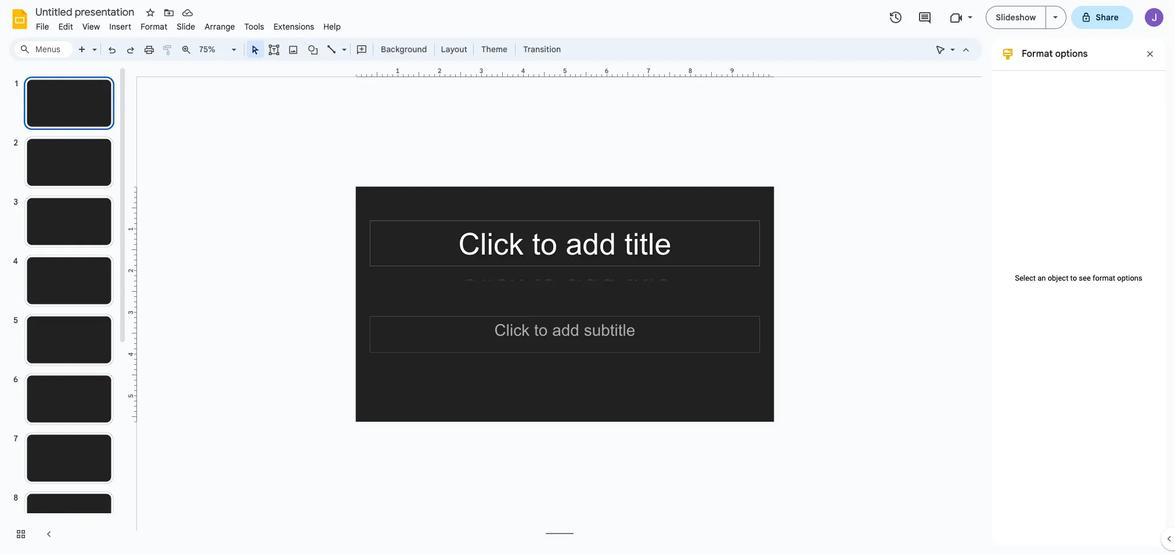 Task type: describe. For each thing, give the bounding box(es) containing it.
tools
[[245, 21, 264, 32]]

select line image
[[339, 42, 347, 46]]

1 horizontal spatial options
[[1118, 274, 1143, 283]]

slideshow
[[997, 12, 1037, 23]]

format options application
[[0, 0, 1176, 556]]

presentation options image
[[1054, 16, 1058, 19]]

insert menu item
[[105, 20, 136, 34]]

insert
[[109, 21, 131, 32]]

Zoom field
[[196, 41, 242, 58]]

select
[[1016, 274, 1036, 283]]

layout
[[441, 44, 468, 55]]

Menus field
[[15, 41, 73, 58]]

mode and view toolbar
[[932, 38, 976, 61]]

transition
[[524, 44, 561, 55]]

help
[[324, 21, 341, 32]]

theme
[[482, 44, 508, 55]]

background
[[381, 44, 427, 55]]

file menu item
[[31, 20, 54, 34]]

format for format
[[141, 21, 168, 32]]

view
[[82, 21, 100, 32]]

help menu item
[[319, 20, 346, 34]]

slide
[[177, 21, 195, 32]]

arrange
[[205, 21, 235, 32]]

tools menu item
[[240, 20, 269, 34]]

share button
[[1072, 6, 1134, 29]]

0 vertical spatial options
[[1056, 48, 1089, 60]]

an
[[1038, 274, 1047, 283]]

transition button
[[518, 41, 567, 58]]

slide menu item
[[172, 20, 200, 34]]

background button
[[376, 41, 433, 58]]



Task type: vqa. For each thing, say whether or not it's contained in the screenshot.
File "menu item"
yes



Task type: locate. For each thing, give the bounding box(es) containing it.
menu bar containing file
[[31, 15, 346, 34]]

1 vertical spatial options
[[1118, 274, 1143, 283]]

live pointer settings image
[[948, 42, 956, 46]]

layout button
[[438, 41, 471, 58]]

select an object to see format options
[[1016, 274, 1143, 283]]

format inside section
[[1022, 48, 1053, 60]]

insert image image
[[287, 41, 300, 58]]

menu bar
[[31, 15, 346, 34]]

format inside menu item
[[141, 21, 168, 32]]

edit menu item
[[54, 20, 78, 34]]

file
[[36, 21, 49, 32]]

slideshow button
[[987, 6, 1047, 29]]

object
[[1048, 274, 1069, 283]]

extensions
[[274, 21, 314, 32]]

format options section
[[992, 38, 1167, 547]]

see
[[1080, 274, 1092, 283]]

format for format options
[[1022, 48, 1053, 60]]

options right format
[[1118, 274, 1143, 283]]

0 horizontal spatial options
[[1056, 48, 1089, 60]]

shape image
[[306, 41, 320, 58]]

theme button
[[476, 41, 513, 58]]

options
[[1056, 48, 1089, 60], [1118, 274, 1143, 283]]

0 vertical spatial format
[[141, 21, 168, 32]]

select an object to see format options element
[[1010, 274, 1149, 283]]

0 horizontal spatial format
[[141, 21, 168, 32]]

1 horizontal spatial format
[[1022, 48, 1053, 60]]

Zoom text field
[[198, 41, 230, 58]]

menu bar inside menu bar banner
[[31, 15, 346, 34]]

menu bar banner
[[0, 0, 1176, 556]]

navigation
[[0, 66, 128, 556]]

edit
[[58, 21, 73, 32]]

format down star 'checkbox'
[[141, 21, 168, 32]]

navigation inside the format options application
[[0, 66, 128, 556]]

view menu item
[[78, 20, 105, 34]]

main toolbar
[[72, 41, 567, 58]]

format options
[[1022, 48, 1089, 60]]

format down slideshow
[[1022, 48, 1053, 60]]

format menu item
[[136, 20, 172, 34]]

extensions menu item
[[269, 20, 319, 34]]

share
[[1097, 12, 1120, 23]]

new slide with layout image
[[89, 42, 97, 46]]

Star checkbox
[[142, 5, 159, 21]]

1 vertical spatial format
[[1022, 48, 1053, 60]]

format
[[141, 21, 168, 32], [1022, 48, 1053, 60]]

Rename text field
[[31, 5, 141, 19]]

format
[[1093, 274, 1116, 283]]

arrange menu item
[[200, 20, 240, 34]]

to
[[1071, 274, 1078, 283]]

options down presentation options icon
[[1056, 48, 1089, 60]]



